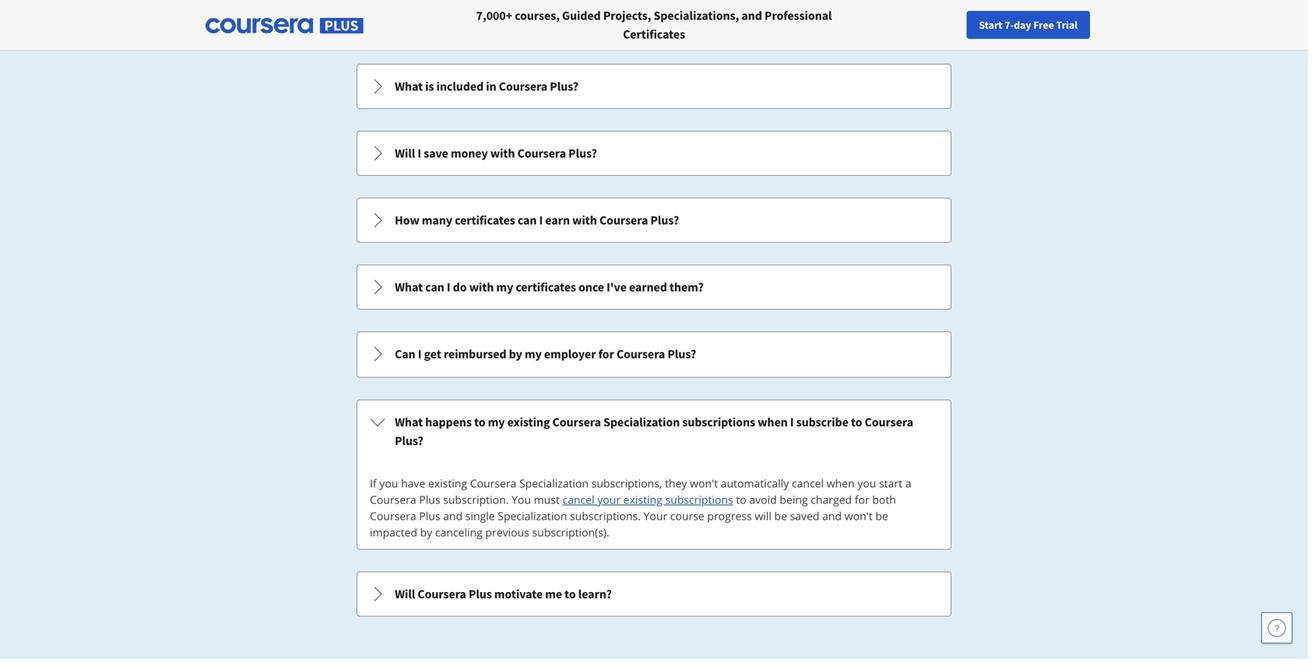 Task type: locate. For each thing, give the bounding box(es) containing it.
projects,
[[604, 8, 652, 23]]

0 horizontal spatial be
[[775, 508, 788, 523]]

be down both
[[876, 508, 889, 523]]

1 horizontal spatial your
[[999, 18, 1020, 32]]

3 what from the top
[[395, 414, 423, 429]]

0 horizontal spatial won't
[[690, 475, 718, 490]]

and up canceling
[[443, 508, 463, 523]]

saved
[[791, 508, 820, 523]]

for left both
[[855, 492, 870, 506]]

2 vertical spatial plus
[[469, 590, 492, 605]]

save
[[424, 146, 449, 161]]

1 vertical spatial my
[[525, 347, 542, 362]]

i left subscribe on the bottom right of page
[[791, 414, 794, 429]]

with inside what can i do with my certificates once i've earned them? "dropdown button"
[[469, 280, 494, 295]]

my inside what can i do with my certificates once i've earned them? "dropdown button"
[[497, 280, 514, 295]]

how many certificates can i earn with coursera plus?
[[395, 213, 680, 228]]

i inside "dropdown button"
[[447, 280, 451, 295]]

0 vertical spatial will
[[395, 146, 415, 161]]

existing up subscription.
[[428, 475, 468, 490]]

will for will coursera plus motivate me to learn?
[[395, 590, 415, 605]]

my inside can i get reimbursed by my employer for coursera plus? dropdown button
[[525, 347, 542, 362]]

None search field
[[214, 10, 588, 41]]

your for cancel
[[598, 492, 621, 506]]

1 horizontal spatial existing
[[508, 414, 550, 429]]

a
[[906, 475, 912, 490]]

0 vertical spatial cancel
[[792, 475, 824, 490]]

existing up your
[[624, 492, 663, 506]]

both
[[873, 492, 897, 506]]

guided
[[562, 8, 601, 23]]

course
[[671, 508, 705, 523]]

existing inside 'if you have existing coursera specialization subscriptions, they won't automatically cancel when you start a coursera plus subscription. you must'
[[428, 475, 468, 490]]

subscriptions
[[683, 414, 756, 429], [666, 492, 734, 506]]

will down impacted
[[395, 590, 415, 605]]

subscriptions up 'automatically'
[[683, 414, 756, 429]]

1 vertical spatial certificates
[[516, 280, 576, 295]]

money
[[451, 146, 488, 161]]

when left subscribe on the bottom right of page
[[758, 414, 788, 429]]

trial
[[1057, 18, 1078, 32]]

2 vertical spatial my
[[488, 414, 505, 429]]

0 vertical spatial when
[[758, 414, 788, 429]]

when
[[758, 414, 788, 429], [827, 475, 855, 490]]

1 vertical spatial subscriptions
[[666, 492, 734, 506]]

what left do
[[395, 280, 423, 295]]

2 horizontal spatial existing
[[624, 492, 663, 506]]

0 vertical spatial by
[[509, 347, 523, 362]]

your
[[999, 18, 1020, 32], [598, 492, 621, 506]]

0 vertical spatial with
[[491, 146, 515, 161]]

what inside what can i do with my certificates once i've earned them? "dropdown button"
[[395, 280, 423, 295]]

2 what from the top
[[395, 280, 423, 295]]

to right subscribe on the bottom right of page
[[851, 414, 863, 429]]

coursera down canceling
[[418, 590, 466, 605]]

by left canceling
[[420, 524, 433, 539]]

with right do
[[469, 280, 494, 295]]

find
[[977, 18, 997, 32]]

coursera down 'earned'
[[617, 347, 666, 362]]

0 horizontal spatial for
[[599, 347, 615, 362]]

by right reimbursed at the bottom left of the page
[[509, 347, 523, 362]]

canceling
[[435, 524, 483, 539]]

1 vertical spatial what
[[395, 280, 423, 295]]

cancel
[[792, 475, 824, 490], [563, 492, 595, 506]]

plus down have
[[419, 492, 441, 506]]

0 horizontal spatial can
[[425, 280, 445, 295]]

will inside dropdown button
[[395, 590, 415, 605]]

list
[[355, 0, 954, 622]]

1 horizontal spatial by
[[509, 347, 523, 362]]

0 vertical spatial your
[[999, 18, 1020, 32]]

0 vertical spatial for
[[599, 347, 615, 362]]

1 vertical spatial specialization
[[520, 475, 589, 490]]

start 7-day free trial button
[[967, 11, 1091, 39]]

by
[[509, 347, 523, 362], [420, 524, 433, 539]]

plus? inside what happens to my existing coursera specialization subscriptions when i subscribe to coursera plus?
[[395, 432, 424, 448]]

what inside 'what is included in coursera plus?' dropdown button
[[395, 79, 423, 94]]

i left do
[[447, 280, 451, 295]]

what
[[395, 79, 423, 94], [395, 280, 423, 295], [395, 414, 423, 429]]

my right do
[[497, 280, 514, 295]]

will left save
[[395, 146, 415, 161]]

reimbursed
[[444, 347, 507, 362]]

charged
[[811, 492, 852, 506]]

0 horizontal spatial existing
[[428, 475, 468, 490]]

1 vertical spatial can
[[425, 280, 445, 295]]

for right 'employer'
[[599, 347, 615, 362]]

certificates inside dropdown button
[[455, 213, 516, 228]]

0 horizontal spatial you
[[380, 475, 398, 490]]

coursera up impacted
[[370, 508, 417, 523]]

i inside what happens to my existing coursera specialization subscriptions when i subscribe to coursera plus?
[[791, 414, 794, 429]]

0 horizontal spatial when
[[758, 414, 788, 429]]

what is included in coursera plus? button
[[358, 65, 951, 108]]

plus?
[[550, 79, 579, 94], [569, 146, 597, 161], [651, 213, 680, 228], [668, 347, 697, 362], [395, 432, 424, 448]]

coursera up start
[[865, 414, 914, 429]]

specialization up must at the left of the page
[[520, 475, 589, 490]]

for
[[599, 347, 615, 362], [855, 492, 870, 506]]

plus? down the guided on the top left
[[550, 79, 579, 94]]

new
[[1022, 18, 1042, 32]]

how
[[395, 213, 420, 228]]

when inside 'if you have existing coursera specialization subscriptions, they won't automatically cancel when you start a coursera plus subscription. you must'
[[827, 475, 855, 490]]

specializations,
[[654, 8, 740, 23]]

can
[[395, 347, 416, 362]]

can left the "earn"
[[518, 213, 537, 228]]

and
[[742, 8, 763, 23], [443, 508, 463, 523], [823, 508, 842, 523]]

0 vertical spatial subscriptions
[[683, 414, 756, 429]]

certificates inside "dropdown button"
[[516, 280, 576, 295]]

0 horizontal spatial cancel
[[563, 492, 595, 506]]

to inside dropdown button
[[565, 590, 576, 605]]

courses,
[[515, 8, 560, 23]]

and left professional
[[742, 8, 763, 23]]

will inside dropdown button
[[395, 146, 415, 161]]

2 vertical spatial what
[[395, 414, 423, 429]]

existing
[[508, 414, 550, 429], [428, 475, 468, 490], [624, 492, 663, 506]]

automatically
[[721, 475, 790, 490]]

1 horizontal spatial you
[[858, 475, 877, 490]]

1 horizontal spatial for
[[855, 492, 870, 506]]

specialization inside the to avoid being charged for both coursera plus and single specialization subscriptions. your course progress will be saved and won't be impacted by canceling previous subscription(s).
[[498, 508, 567, 523]]

can left do
[[425, 280, 445, 295]]

what can i do with my certificates once i've earned them?
[[395, 280, 704, 295]]

can inside dropdown button
[[518, 213, 537, 228]]

won't inside 'if you have existing coursera specialization subscriptions, they won't automatically cancel when you start a coursera plus subscription. you must'
[[690, 475, 718, 490]]

plus? down the them? at top right
[[668, 347, 697, 362]]

certificates right many
[[455, 213, 516, 228]]

1 horizontal spatial when
[[827, 475, 855, 490]]

plus left motivate
[[469, 590, 492, 605]]

certificates
[[455, 213, 516, 228], [516, 280, 576, 295]]

and down charged on the bottom right of the page
[[823, 508, 842, 523]]

my
[[497, 280, 514, 295], [525, 347, 542, 362], [488, 414, 505, 429]]

1 vertical spatial your
[[598, 492, 621, 506]]

0 horizontal spatial your
[[598, 492, 621, 506]]

cancel inside 'if you have existing coursera specialization subscriptions, they won't automatically cancel when you start a coursera plus subscription. you must'
[[792, 475, 824, 490]]

will
[[395, 146, 415, 161], [395, 590, 415, 605]]

1 horizontal spatial be
[[876, 508, 889, 523]]

be
[[775, 508, 788, 523], [876, 508, 889, 523]]

existing inside what happens to my existing coursera specialization subscriptions when i subscribe to coursera plus?
[[508, 414, 550, 429]]

coursera up subscription.
[[470, 475, 517, 490]]

0 vertical spatial won't
[[690, 475, 718, 490]]

my left 'employer'
[[525, 347, 542, 362]]

0 vertical spatial what
[[395, 79, 423, 94]]

by inside the to avoid being charged for both coursera plus and single specialization subscriptions. your course progress will be saved and won't be impacted by canceling previous subscription(s).
[[420, 524, 433, 539]]

when up charged on the bottom right of the page
[[827, 475, 855, 490]]

0 horizontal spatial by
[[420, 524, 433, 539]]

i
[[418, 146, 422, 161], [540, 213, 543, 228], [447, 280, 451, 295], [418, 347, 422, 362], [791, 414, 794, 429]]

won't right they
[[690, 475, 718, 490]]

2 be from the left
[[876, 508, 889, 523]]

plus? up have
[[395, 432, 424, 448]]

1 vertical spatial with
[[573, 213, 597, 228]]

you right if
[[380, 475, 398, 490]]

specialization
[[604, 414, 680, 429], [520, 475, 589, 490], [498, 508, 567, 523]]

my right happens
[[488, 414, 505, 429]]

will coursera plus motivate me to learn?
[[395, 590, 612, 605]]

plus? up the "earn"
[[569, 146, 597, 161]]

1 horizontal spatial can
[[518, 213, 537, 228]]

with inside "will i save money with coursera plus?" dropdown button
[[491, 146, 515, 161]]

with right the "earn"
[[573, 213, 597, 228]]

what inside what happens to my existing coursera specialization subscriptions when i subscribe to coursera plus?
[[395, 414, 423, 429]]

you
[[380, 475, 398, 490], [858, 475, 877, 490]]

plus? inside dropdown button
[[668, 347, 697, 362]]

help center image
[[1268, 619, 1287, 638]]

subscription.
[[443, 492, 509, 506]]

0 vertical spatial existing
[[508, 414, 550, 429]]

in
[[486, 79, 497, 94]]

0 vertical spatial my
[[497, 280, 514, 295]]

won't
[[690, 475, 718, 490], [845, 508, 873, 523]]

what left happens
[[395, 414, 423, 429]]

2 will from the top
[[395, 590, 415, 605]]

1 what from the top
[[395, 79, 423, 94]]

0 vertical spatial specialization
[[604, 414, 680, 429]]

1 horizontal spatial won't
[[845, 508, 873, 523]]

with for plus?
[[491, 146, 515, 161]]

0 vertical spatial certificates
[[455, 213, 516, 228]]

you up both
[[858, 475, 877, 490]]

2 vertical spatial with
[[469, 280, 494, 295]]

what for what happens to my existing coursera specialization subscriptions when i subscribe to coursera plus?
[[395, 414, 423, 429]]

avoid
[[750, 492, 777, 506]]

to up progress
[[737, 492, 747, 506]]

to
[[474, 414, 486, 429], [851, 414, 863, 429], [737, 492, 747, 506], [565, 590, 576, 605]]

0 horizontal spatial certificates
[[455, 213, 516, 228]]

to right me at left bottom
[[565, 590, 576, 605]]

1 vertical spatial will
[[395, 590, 415, 605]]

certificates left the once
[[516, 280, 576, 295]]

1 be from the left
[[775, 508, 788, 523]]

i left get
[[418, 347, 422, 362]]

2 vertical spatial specialization
[[498, 508, 567, 523]]

start
[[980, 18, 1003, 32]]

1 horizontal spatial and
[[742, 8, 763, 23]]

1 vertical spatial plus
[[419, 508, 441, 523]]

with
[[491, 146, 515, 161], [573, 213, 597, 228], [469, 280, 494, 295]]

can
[[518, 213, 537, 228], [425, 280, 445, 295]]

won't inside the to avoid being charged for both coursera plus and single specialization subscriptions. your course progress will be saved and won't be impacted by canceling previous subscription(s).
[[845, 508, 873, 523]]

subscriptions up course
[[666, 492, 734, 506]]

i left the "earn"
[[540, 213, 543, 228]]

won't down both
[[845, 508, 873, 523]]

1 vertical spatial won't
[[845, 508, 873, 523]]

with for certificates
[[469, 280, 494, 295]]

cancel up being
[[792, 475, 824, 490]]

0 vertical spatial plus
[[419, 492, 441, 506]]

7,000+ courses, guided projects, specializations, and professional certificates
[[476, 8, 832, 42]]

coursera right the "earn"
[[600, 213, 648, 228]]

with right money
[[491, 146, 515, 161]]

plus up canceling
[[419, 508, 441, 523]]

1 horizontal spatial cancel
[[792, 475, 824, 490]]

for inside dropdown button
[[599, 347, 615, 362]]

existing down can i get reimbursed by my employer for coursera plus?
[[508, 414, 550, 429]]

your
[[644, 508, 668, 523]]

cancel your existing subscriptions
[[563, 492, 734, 506]]

do
[[453, 280, 467, 295]]

1 vertical spatial for
[[855, 492, 870, 506]]

be right will
[[775, 508, 788, 523]]

1 vertical spatial existing
[[428, 475, 468, 490]]

1 horizontal spatial certificates
[[516, 280, 576, 295]]

coursera right 'in'
[[499, 79, 548, 94]]

what for what can i do with my certificates once i've earned them?
[[395, 280, 423, 295]]

1 vertical spatial by
[[420, 524, 433, 539]]

what left is
[[395, 79, 423, 94]]

specialization up the subscriptions,
[[604, 414, 680, 429]]

1 vertical spatial when
[[827, 475, 855, 490]]

plus
[[419, 492, 441, 506], [419, 508, 441, 523], [469, 590, 492, 605]]

specialization down you at the left bottom of the page
[[498, 508, 567, 523]]

can inside "dropdown button"
[[425, 280, 445, 295]]

cancel up subscriptions.
[[563, 492, 595, 506]]

1 will from the top
[[395, 146, 415, 161]]

single
[[466, 508, 495, 523]]

many
[[422, 213, 453, 228]]

0 vertical spatial can
[[518, 213, 537, 228]]



Task type: vqa. For each thing, say whether or not it's contained in the screenshot.
first be from right
yes



Task type: describe. For each thing, give the bounding box(es) containing it.
specialization inside 'if you have existing coursera specialization subscriptions, they won't automatically cancel when you start a coursera plus subscription. you must'
[[520, 475, 589, 490]]

will coursera plus motivate me to learn? button
[[358, 576, 951, 619]]

subscription(s).
[[533, 524, 610, 539]]

what happens to my existing coursera specialization subscriptions when i subscribe to coursera plus? button
[[358, 400, 951, 462]]

employer
[[544, 347, 596, 362]]

to avoid being charged for both coursera plus and single specialization subscriptions. your course progress will be saved and won't be impacted by canceling previous subscription(s).
[[370, 492, 897, 539]]

once
[[579, 280, 605, 295]]

2 you from the left
[[858, 475, 877, 490]]

can i get reimbursed by my employer for coursera plus? button
[[358, 333, 951, 376]]

if
[[370, 475, 377, 490]]

list containing what is included in coursera plus?
[[355, 0, 954, 622]]

subscriptions inside what happens to my existing coursera specialization subscriptions when i subscribe to coursera plus?
[[683, 414, 756, 429]]

them?
[[670, 280, 704, 295]]

what happens to my existing coursera specialization subscriptions when i subscribe to coursera plus?
[[395, 414, 914, 448]]

professional
[[765, 8, 832, 23]]

free
[[1034, 18, 1055, 32]]

2 vertical spatial existing
[[624, 492, 663, 506]]

being
[[780, 492, 808, 506]]

1 you from the left
[[380, 475, 398, 490]]

can i get reimbursed by my employer for coursera plus?
[[395, 347, 697, 362]]

get
[[424, 347, 442, 362]]

they
[[665, 475, 688, 490]]

you
[[512, 492, 531, 506]]

career
[[1044, 18, 1074, 32]]

coursera up how many certificates can i earn with coursera plus?
[[518, 146, 566, 161]]

plus inside 'will coursera plus motivate me to learn?' dropdown button
[[469, 590, 492, 605]]

by inside dropdown button
[[509, 347, 523, 362]]

happens
[[425, 414, 472, 429]]

find your new career
[[977, 18, 1074, 32]]

coursera plus image
[[206, 18, 364, 34]]

will i save money with coursera plus?
[[395, 146, 597, 161]]

how many certificates can i earn with coursera plus? button
[[358, 199, 951, 242]]

2 horizontal spatial and
[[823, 508, 842, 523]]

coursera inside the to avoid being charged for both coursera plus and single specialization subscriptions. your course progress will be saved and won't be impacted by canceling previous subscription(s).
[[370, 508, 417, 523]]

my inside what happens to my existing coursera specialization subscriptions when i subscribe to coursera plus?
[[488, 414, 505, 429]]

what for what is included in coursera plus?
[[395, 79, 423, 94]]

specialization inside what happens to my existing coursera specialization subscriptions when i subscribe to coursera plus?
[[604, 414, 680, 429]]

7,000+
[[476, 8, 513, 23]]

previous
[[486, 524, 530, 539]]

plus? up what can i do with my certificates once i've earned them? "dropdown button"
[[651, 213, 680, 228]]

included
[[437, 79, 484, 94]]

if you have existing coursera specialization subscriptions, they won't automatically cancel when you start a coursera plus subscription. you must
[[370, 475, 912, 506]]

find your new career link
[[969, 16, 1082, 35]]

plus inside the to avoid being charged for both coursera plus and single specialization subscriptions. your course progress will be saved and won't be impacted by canceling previous subscription(s).
[[419, 508, 441, 523]]

coursera down 'employer'
[[553, 414, 601, 429]]

will
[[755, 508, 772, 523]]

with inside "how many certificates can i earn with coursera plus?" dropdown button
[[573, 213, 597, 228]]

must
[[534, 492, 560, 506]]

have
[[401, 475, 426, 490]]

is
[[425, 79, 434, 94]]

plus inside 'if you have existing coursera specialization subscriptions, they won't automatically cancel when you start a coursera plus subscription. you must'
[[419, 492, 441, 506]]

start
[[880, 475, 903, 490]]

for inside the to avoid being charged for both coursera plus and single specialization subscriptions. your course progress will be saved and won't be impacted by canceling previous subscription(s).
[[855, 492, 870, 506]]

start 7-day free trial
[[980, 18, 1078, 32]]

my for certificates
[[497, 280, 514, 295]]

motivate
[[495, 590, 543, 605]]

will i save money with coursera plus? button
[[358, 132, 951, 175]]

and inside 7,000+ courses, guided projects, specializations, and professional certificates
[[742, 8, 763, 23]]

progress
[[708, 508, 752, 523]]

impacted
[[370, 524, 418, 539]]

when inside what happens to my existing coursera specialization subscriptions when i subscribe to coursera plus?
[[758, 414, 788, 429]]

i left save
[[418, 146, 422, 161]]

certificates
[[623, 26, 686, 42]]

subscriptions.
[[570, 508, 641, 523]]

day
[[1015, 18, 1032, 32]]

subscriptions,
[[592, 475, 663, 490]]

to inside the to avoid being charged for both coursera plus and single specialization subscriptions. your course progress will be saved and won't be impacted by canceling previous subscription(s).
[[737, 492, 747, 506]]

0 horizontal spatial and
[[443, 508, 463, 523]]

earned
[[629, 280, 668, 295]]

coursera down if
[[370, 492, 417, 506]]

what is included in coursera plus?
[[395, 79, 579, 94]]

cancel your existing subscriptions link
[[563, 492, 734, 506]]

what can i do with my certificates once i've earned them? button
[[358, 266, 951, 309]]

will for will i save money with coursera plus?
[[395, 146, 415, 161]]

subscribe
[[797, 414, 849, 429]]

i've
[[607, 280, 627, 295]]

1 vertical spatial cancel
[[563, 492, 595, 506]]

learn?
[[579, 590, 612, 605]]

earn
[[546, 213, 570, 228]]

to right happens
[[474, 414, 486, 429]]

me
[[546, 590, 563, 605]]

i inside dropdown button
[[418, 347, 422, 362]]

7-
[[1005, 18, 1015, 32]]

my for employer
[[525, 347, 542, 362]]

your for find
[[999, 18, 1020, 32]]



